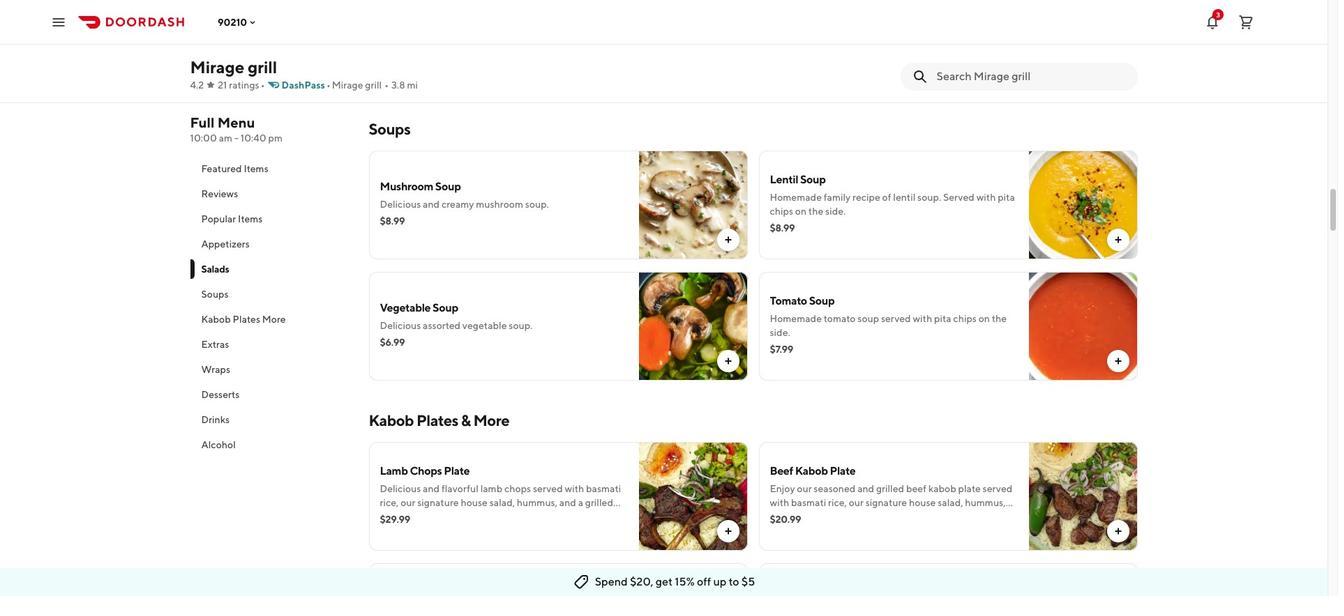 Task type: vqa. For each thing, say whether or not it's contained in the screenshot.
$9.99
no



Task type: describe. For each thing, give the bounding box(es) containing it.
• for mirage grill • 3.8 mi
[[385, 80, 389, 91]]

more inside button
[[262, 314, 286, 325]]

served inside beef kabob plate enjoy our seasoned and grilled beef kabob plate served with basmati rice, our signature house salad, hummus, and a grilled tomato and pepper. pita bread included.
[[983, 484, 1013, 495]]

popular
[[201, 214, 236, 225]]

beef
[[907, 484, 927, 495]]

on inside tomato soup homemade tomato soup served with pita chips on the side. $7.99
[[979, 313, 990, 325]]

served
[[944, 192, 975, 203]]

with inside the lentil soup homemade family recipe of lentil soup. served with pita chips on the side. $8.99
[[977, 192, 996, 203]]

$7.99
[[770, 344, 794, 355]]

3.8
[[392, 80, 405, 91]]

and inside mushroom soup delicious and creamy mushroom soup. $8.99
[[423, 199, 440, 210]]

90210
[[218, 16, 247, 28]]

2 vertical spatial grilled
[[796, 512, 824, 523]]

soup
[[858, 313, 879, 325]]

0 vertical spatial soups
[[369, 120, 411, 138]]

0 items, open order cart image
[[1238, 14, 1255, 30]]

plates for &
[[417, 412, 459, 430]]

10:00
[[190, 133, 217, 144]]

chops
[[410, 465, 442, 478]]

am
[[219, 133, 233, 144]]

tomato soup image
[[1029, 272, 1138, 381]]

add item to cart image for mushroom soup
[[723, 235, 734, 246]]

items for featured items
[[244, 163, 269, 174]]

soups button
[[190, 282, 352, 307]]

alcohol
[[201, 440, 236, 451]]

soups inside button
[[201, 289, 229, 300]]

&
[[461, 412, 471, 430]]

side. inside the lentil soup homemade family recipe of lentil soup. served with pita chips on the side. $8.99
[[826, 206, 846, 217]]

3
[[1217, 10, 1221, 18]]

delicious for vegetable
[[380, 320, 421, 332]]

featured items
[[201, 163, 269, 174]]

recipe
[[853, 192, 881, 203]]

off
[[697, 576, 711, 589]]

beef kabob plate image
[[1029, 442, 1138, 551]]

items for popular items
[[238, 214, 263, 225]]

chips inside the lentil soup homemade family recipe of lentil soup. served with pita chips on the side. $8.99
[[770, 206, 794, 217]]

plate for beef kabob plate
[[830, 465, 856, 478]]

add item to cart image for kabob plates & more
[[1113, 526, 1124, 537]]

full
[[190, 114, 215, 131]]

pita inside tomato soup homemade tomato soup served with pita chips on the side. $7.99
[[935, 313, 952, 325]]

delicious inside lamb chops plate delicious and flavorful lamb chops served with basmati rice, our signature house salad, hummus, and a grilled tomato and pepper.
[[380, 484, 421, 495]]

-
[[234, 133, 239, 144]]

pita inside the lentil soup homemade family recipe of lentil soup. served with pita chips on the side. $8.99
[[998, 192, 1015, 203]]

mirage for mirage grill • 3.8 mi
[[332, 80, 363, 91]]

cabbage salad image
[[639, 0, 748, 89]]

21 ratings •
[[218, 80, 265, 91]]

to
[[729, 576, 740, 589]]

tomato soup homemade tomato soup served with pita chips on the side. $7.99
[[770, 295, 1007, 355]]

1 vertical spatial more
[[474, 412, 510, 430]]

mushroom soup image
[[639, 151, 748, 260]]

desserts
[[201, 389, 240, 401]]

soup for tomato soup
[[809, 295, 835, 308]]

salads
[[201, 264, 229, 275]]

vegetable
[[380, 302, 431, 315]]

creamy
[[442, 199, 474, 210]]

basmati inside beef kabob plate enjoy our seasoned and grilled beef kabob plate served with basmati rice, our signature house salad, hummus, and a grilled tomato and pepper. pita bread included.
[[791, 498, 827, 509]]

pita
[[914, 512, 932, 523]]

2 horizontal spatial our
[[849, 498, 864, 509]]

grilled inside lamb chops plate delicious and flavorful lamb chops served with basmati rice, our signature house salad, hummus, and a grilled tomato and pepper.
[[585, 498, 613, 509]]

lentil
[[770, 173, 799, 186]]

0 vertical spatial grilled
[[877, 484, 905, 495]]

$20,
[[630, 576, 654, 589]]

grill for mirage grill • 3.8 mi
[[365, 80, 382, 91]]

kabob plates more button
[[190, 307, 352, 332]]

$29.99
[[380, 514, 410, 526]]

enjoy
[[770, 484, 795, 495]]

dashpass
[[282, 80, 325, 91]]

popular items button
[[190, 207, 352, 232]]

mirage grill
[[190, 57, 277, 77]]

our inside lamb chops plate delicious and flavorful lamb chops served with basmati rice, our signature house salad, hummus, and a grilled tomato and pepper.
[[401, 498, 416, 509]]

pepper. inside lamb chops plate delicious and flavorful lamb chops served with basmati rice, our signature house salad, hummus, and a grilled tomato and pepper.
[[433, 512, 466, 523]]

rice, inside beef kabob plate enjoy our seasoned and grilled beef kabob plate served with basmati rice, our signature house salad, hummus, and a grilled tomato and pepper. pita bread included.
[[828, 498, 847, 509]]

vegetable soup image
[[639, 272, 748, 381]]

$5
[[742, 576, 755, 589]]

tomato inside lamb chops plate delicious and flavorful lamb chops served with basmati rice, our signature house salad, hummus, and a grilled tomato and pepper.
[[380, 512, 412, 523]]

mushroom
[[476, 199, 523, 210]]

tomato
[[770, 295, 807, 308]]

salad, inside lamb chops plate delicious and flavorful lamb chops served with basmati rice, our signature house salad, hummus, and a grilled tomato and pepper.
[[490, 498, 515, 509]]

flavorful
[[442, 484, 479, 495]]

signature inside beef kabob plate enjoy our seasoned and grilled beef kabob plate served with basmati rice, our signature house salad, hummus, and a grilled tomato and pepper. pita bread included.
[[866, 498, 907, 509]]

mushroom soup delicious and creamy mushroom soup. $8.99
[[380, 180, 549, 227]]

add item to cart image for soups
[[1113, 235, 1124, 246]]

4.2
[[190, 80, 204, 91]]

desserts button
[[190, 382, 352, 408]]

appetizers
[[201, 239, 250, 250]]

spend
[[595, 576, 628, 589]]

10:40
[[241, 133, 266, 144]]

a inside beef kabob plate enjoy our seasoned and grilled beef kabob plate served with basmati rice, our signature house salad, hummus, and a grilled tomato and pepper. pita bread included.
[[789, 512, 794, 523]]

extras button
[[190, 332, 352, 357]]

featured
[[201, 163, 242, 174]]

with inside lamb chops plate delicious and flavorful lamb chops served with basmati rice, our signature house salad, hummus, and a grilled tomato and pepper.
[[565, 484, 584, 495]]

on inside the lentil soup homemade family recipe of lentil soup. served with pita chips on the side. $8.99
[[796, 206, 807, 217]]

Item Search search field
[[937, 69, 1127, 84]]

kabob for kabob plates more
[[201, 314, 231, 325]]

vegetable
[[463, 320, 507, 332]]

mirage grill • 3.8 mi
[[332, 80, 418, 91]]

mushroom
[[380, 180, 433, 193]]

2 • from the left
[[327, 80, 331, 91]]

lamb
[[380, 465, 408, 478]]

delicious for mushroom
[[380, 199, 421, 210]]

chops
[[505, 484, 531, 495]]

the inside tomato soup homemade tomato soup served with pita chips on the side. $7.99
[[992, 313, 1007, 325]]

90210 button
[[218, 16, 258, 28]]

ratings
[[229, 80, 259, 91]]

dashpass •
[[282, 80, 331, 91]]

beef
[[770, 465, 793, 478]]



Task type: locate. For each thing, give the bounding box(es) containing it.
1 vertical spatial delicious
[[380, 320, 421, 332]]

1 horizontal spatial house
[[909, 498, 936, 509]]

0 horizontal spatial basmati
[[586, 484, 621, 495]]

kabob plates more
[[201, 314, 286, 325]]

2 plate from the left
[[830, 465, 856, 478]]

grill left '3.8'
[[365, 80, 382, 91]]

0 vertical spatial homemade
[[770, 192, 822, 203]]

soups down '3.8'
[[369, 120, 411, 138]]

lamb chops plate image
[[639, 442, 748, 551]]

1 vertical spatial the
[[992, 313, 1007, 325]]

signature inside lamb chops plate delicious and flavorful lamb chops served with basmati rice, our signature house salad, hummus, and a grilled tomato and pepper.
[[417, 498, 459, 509]]

rice, down 'seasoned'
[[828, 498, 847, 509]]

0 horizontal spatial a
[[578, 498, 583, 509]]

lentil
[[894, 192, 916, 203]]

0 horizontal spatial hummus,
[[517, 498, 558, 509]]

2 delicious from the top
[[380, 320, 421, 332]]

family
[[824, 192, 851, 203]]

side.
[[826, 206, 846, 217], [770, 327, 791, 338]]

served
[[881, 313, 911, 325], [533, 484, 563, 495], [983, 484, 1013, 495]]

side. up $7.99
[[770, 327, 791, 338]]

1 plate from the left
[[444, 465, 470, 478]]

basmati
[[586, 484, 621, 495], [791, 498, 827, 509]]

get
[[656, 576, 673, 589]]

2 vertical spatial delicious
[[380, 484, 421, 495]]

signature down flavorful
[[417, 498, 459, 509]]

1 horizontal spatial side.
[[826, 206, 846, 217]]

delicious down vegetable
[[380, 320, 421, 332]]

served right the soup
[[881, 313, 911, 325]]

popular items
[[201, 214, 263, 225]]

soup up creamy
[[435, 180, 461, 193]]

0 vertical spatial delicious
[[380, 199, 421, 210]]

side. down family on the right
[[826, 206, 846, 217]]

1 vertical spatial side.
[[770, 327, 791, 338]]

1 horizontal spatial pepper.
[[879, 512, 912, 523]]

1 vertical spatial basmati
[[791, 498, 827, 509]]

items inside featured items button
[[244, 163, 269, 174]]

• left '3.8'
[[385, 80, 389, 91]]

house inside beef kabob plate enjoy our seasoned and grilled beef kabob plate served with basmati rice, our signature house salad, hummus, and a grilled tomato and pepper. pita bread included.
[[909, 498, 936, 509]]

a inside lamb chops plate delicious and flavorful lamb chops served with basmati rice, our signature house salad, hummus, and a grilled tomato and pepper.
[[578, 498, 583, 509]]

soup. right vegetable
[[509, 320, 533, 332]]

1 salad, from the left
[[490, 498, 515, 509]]

a
[[578, 498, 583, 509], [789, 512, 794, 523]]

pm
[[268, 133, 283, 144]]

with inside beef kabob plate enjoy our seasoned and grilled beef kabob plate served with basmati rice, our signature house salad, hummus, and a grilled tomato and pepper. pita bread included.
[[770, 498, 790, 509]]

served right chops
[[533, 484, 563, 495]]

delicious inside mushroom soup delicious and creamy mushroom soup. $8.99
[[380, 199, 421, 210]]

kabob
[[929, 484, 957, 495]]

0 vertical spatial chips
[[770, 206, 794, 217]]

2 rice, from the left
[[828, 498, 847, 509]]

house
[[461, 498, 488, 509], [909, 498, 936, 509]]

1 horizontal spatial the
[[992, 313, 1007, 325]]

2 vertical spatial kabob
[[795, 465, 828, 478]]

0 vertical spatial more
[[262, 314, 286, 325]]

3 • from the left
[[385, 80, 389, 91]]

house up pita
[[909, 498, 936, 509]]

1 horizontal spatial our
[[797, 484, 812, 495]]

15%
[[675, 576, 695, 589]]

plates up the extras button
[[233, 314, 260, 325]]

rice,
[[380, 498, 399, 509], [828, 498, 847, 509]]

soup inside the lentil soup homemade family recipe of lentil soup. served with pita chips on the side. $8.99
[[801, 173, 826, 186]]

drinks button
[[190, 408, 352, 433]]

with
[[977, 192, 996, 203], [913, 313, 933, 325], [565, 484, 584, 495], [770, 498, 790, 509]]

mirage for mirage grill
[[190, 57, 244, 77]]

plates for more
[[233, 314, 260, 325]]

0 horizontal spatial signature
[[417, 498, 459, 509]]

tomato down 'seasoned'
[[826, 512, 858, 523]]

0 vertical spatial side.
[[826, 206, 846, 217]]

tomato down "lamb"
[[380, 512, 412, 523]]

1 horizontal spatial kabob
[[369, 412, 414, 430]]

soup. inside the lentil soup homemade family recipe of lentil soup. served with pita chips on the side. $8.99
[[918, 192, 942, 203]]

extras
[[201, 339, 229, 350]]

0 vertical spatial pita
[[998, 192, 1015, 203]]

homemade for tomato
[[770, 313, 822, 325]]

$6.99
[[380, 337, 405, 348]]

with right chops
[[565, 484, 584, 495]]

0 horizontal spatial more
[[262, 314, 286, 325]]

0 horizontal spatial side.
[[770, 327, 791, 338]]

rice, inside lamb chops plate delicious and flavorful lamb chops served with basmati rice, our signature house salad, hummus, and a grilled tomato and pepper.
[[380, 498, 399, 509]]

plates inside button
[[233, 314, 260, 325]]

2 pepper. from the left
[[879, 512, 912, 523]]

plate
[[444, 465, 470, 478], [830, 465, 856, 478]]

chips inside tomato soup homemade tomato soup served with pita chips on the side. $7.99
[[954, 313, 977, 325]]

homemade inside tomato soup homemade tomato soup served with pita chips on the side. $7.99
[[770, 313, 822, 325]]

plate for lamb chops plate
[[444, 465, 470, 478]]

kabob inside button
[[201, 314, 231, 325]]

soup right tomato
[[809, 295, 835, 308]]

lamb
[[481, 484, 503, 495]]

pepper. down flavorful
[[433, 512, 466, 523]]

tomato left the soup
[[824, 313, 856, 325]]

soups down the salads
[[201, 289, 229, 300]]

plate inside beef kabob plate enjoy our seasoned and grilled beef kabob plate served with basmati rice, our signature house salad, hummus, and a grilled tomato and pepper. pita bread included.
[[830, 465, 856, 478]]

rice, up the '$29.99'
[[380, 498, 399, 509]]

more right &
[[474, 412, 510, 430]]

items right 'popular'
[[238, 214, 263, 225]]

plate up 'seasoned'
[[830, 465, 856, 478]]

soup inside the vegetable soup delicious assorted vegetable soup. $6.99
[[433, 302, 458, 315]]

3 delicious from the top
[[380, 484, 421, 495]]

items
[[244, 163, 269, 174], [238, 214, 263, 225]]

bread
[[934, 512, 960, 523]]

kabob up "lamb"
[[369, 412, 414, 430]]

with right served
[[977, 192, 996, 203]]

0 horizontal spatial salad,
[[490, 498, 515, 509]]

1 vertical spatial grilled
[[585, 498, 613, 509]]

soup. inside the vegetable soup delicious assorted vegetable soup. $6.99
[[509, 320, 533, 332]]

served right plate
[[983, 484, 1013, 495]]

with right the soup
[[913, 313, 933, 325]]

2 homemade from the top
[[770, 313, 822, 325]]

1 • from the left
[[261, 80, 265, 91]]

1 horizontal spatial soups
[[369, 120, 411, 138]]

the
[[809, 206, 824, 217], [992, 313, 1007, 325]]

0 horizontal spatial chips
[[770, 206, 794, 217]]

soup inside tomato soup homemade tomato soup served with pita chips on the side. $7.99
[[809, 295, 835, 308]]

notification bell image
[[1205, 14, 1221, 30]]

0 horizontal spatial pita
[[935, 313, 952, 325]]

hummus, down chops
[[517, 498, 558, 509]]

delicious inside the vegetable soup delicious assorted vegetable soup. $6.99
[[380, 320, 421, 332]]

delicious down 'mushroom'
[[380, 199, 421, 210]]

0 horizontal spatial served
[[533, 484, 563, 495]]

delicious down "lamb"
[[380, 484, 421, 495]]

0 vertical spatial plates
[[233, 314, 260, 325]]

with inside tomato soup homemade tomato soup served with pita chips on the side. $7.99
[[913, 313, 933, 325]]

more
[[262, 314, 286, 325], [474, 412, 510, 430]]

• for 21 ratings •
[[261, 80, 265, 91]]

spend $20, get 15% off up to $5
[[595, 576, 755, 589]]

our down 'seasoned'
[[849, 498, 864, 509]]

1 horizontal spatial pita
[[998, 192, 1015, 203]]

1 vertical spatial homemade
[[770, 313, 822, 325]]

0 vertical spatial basmati
[[586, 484, 621, 495]]

soup inside mushroom soup delicious and creamy mushroom soup. $8.99
[[435, 180, 461, 193]]

0 horizontal spatial house
[[461, 498, 488, 509]]

menu
[[218, 114, 255, 131]]

beef kabob plate enjoy our seasoned and grilled beef kabob plate served with basmati rice, our signature house salad, hummus, and a grilled tomato and pepper. pita bread included.
[[770, 465, 1013, 523]]

0 horizontal spatial our
[[401, 498, 416, 509]]

2 horizontal spatial grilled
[[877, 484, 905, 495]]

full menu 10:00 am - 10:40 pm
[[190, 114, 283, 144]]

soup for lentil soup
[[801, 173, 826, 186]]

seasoned
[[814, 484, 856, 495]]

grill
[[248, 57, 277, 77], [365, 80, 382, 91]]

included.
[[962, 512, 1003, 523]]

add item to cart image for tomato soup
[[1113, 356, 1124, 367]]

0 horizontal spatial mirage
[[190, 57, 244, 77]]

homemade down lentil
[[770, 192, 822, 203]]

appetizers button
[[190, 232, 352, 257]]

0 horizontal spatial soups
[[201, 289, 229, 300]]

1 horizontal spatial plates
[[417, 412, 459, 430]]

$20.99
[[770, 514, 801, 526]]

1 signature from the left
[[417, 498, 459, 509]]

our right enjoy
[[797, 484, 812, 495]]

our up the '$29.99'
[[401, 498, 416, 509]]

soup for vegetable soup
[[433, 302, 458, 315]]

0 horizontal spatial plate
[[444, 465, 470, 478]]

0 horizontal spatial grilled
[[585, 498, 613, 509]]

soup.
[[918, 192, 942, 203], [525, 199, 549, 210], [509, 320, 533, 332]]

alcohol button
[[190, 433, 352, 458]]

soup for mushroom soup
[[435, 180, 461, 193]]

1 horizontal spatial rice,
[[828, 498, 847, 509]]

pita
[[998, 192, 1015, 203], [935, 313, 952, 325]]

soup. right mushroom
[[525, 199, 549, 210]]

lamb chops plate delicious and flavorful lamb chops served with basmati rice, our signature house salad, hummus, and a grilled tomato and pepper.
[[380, 465, 621, 523]]

1 vertical spatial mirage
[[332, 80, 363, 91]]

1 horizontal spatial mirage
[[332, 80, 363, 91]]

0 horizontal spatial the
[[809, 206, 824, 217]]

the inside the lentil soup homemade family recipe of lentil soup. served with pita chips on the side. $8.99
[[809, 206, 824, 217]]

plate up flavorful
[[444, 465, 470, 478]]

1 vertical spatial a
[[789, 512, 794, 523]]

0 vertical spatial kabob
[[201, 314, 231, 325]]

mirage up the 21
[[190, 57, 244, 77]]

grill for mirage grill
[[248, 57, 277, 77]]

1 horizontal spatial hummus,
[[965, 498, 1006, 509]]

mirage
[[190, 57, 244, 77], [332, 80, 363, 91]]

1 horizontal spatial on
[[979, 313, 990, 325]]

lentil soup image
[[1029, 151, 1138, 260]]

salad,
[[490, 498, 515, 509], [938, 498, 964, 509]]

1 horizontal spatial salad,
[[938, 498, 964, 509]]

house inside lamb chops plate delicious and flavorful lamb chops served with basmati rice, our signature house salad, hummus, and a grilled tomato and pepper.
[[461, 498, 488, 509]]

pepper. left pita
[[879, 512, 912, 523]]

1 vertical spatial plates
[[417, 412, 459, 430]]

$8.99 down lentil
[[770, 223, 795, 234]]

served inside lamb chops plate delicious and flavorful lamb chops served with basmati rice, our signature house salad, hummus, and a grilled tomato and pepper.
[[533, 484, 563, 495]]

hummus, inside beef kabob plate enjoy our seasoned and grilled beef kabob plate served with basmati rice, our signature house salad, hummus, and a grilled tomato and pepper. pita bread included.
[[965, 498, 1006, 509]]

1 horizontal spatial served
[[881, 313, 911, 325]]

0 vertical spatial items
[[244, 163, 269, 174]]

plate
[[959, 484, 981, 495]]

1 horizontal spatial basmati
[[791, 498, 827, 509]]

homemade inside the lentil soup homemade family recipe of lentil soup. served with pita chips on the side. $8.99
[[770, 192, 822, 203]]

plates left &
[[417, 412, 459, 430]]

1 vertical spatial grill
[[365, 80, 382, 91]]

soup right lentil
[[801, 173, 826, 186]]

reviews
[[201, 188, 238, 200]]

1 pepper. from the left
[[433, 512, 466, 523]]

2 salad, from the left
[[938, 498, 964, 509]]

signature down 'beef'
[[866, 498, 907, 509]]

kabob for kabob plates & more
[[369, 412, 414, 430]]

lentil soup homemade family recipe of lentil soup. served with pita chips on the side. $8.99
[[770, 173, 1015, 234]]

salad, inside beef kabob plate enjoy our seasoned and grilled beef kabob plate served with basmati rice, our signature house salad, hummus, and a grilled tomato and pepper. pita bread included.
[[938, 498, 964, 509]]

mi
[[407, 80, 418, 91]]

2 house from the left
[[909, 498, 936, 509]]

wraps
[[201, 364, 230, 375]]

items inside popular items button
[[238, 214, 263, 225]]

1 delicious from the top
[[380, 199, 421, 210]]

featured items button
[[190, 156, 352, 181]]

1 vertical spatial soups
[[201, 289, 229, 300]]

basmati inside lamb chops plate delicious and flavorful lamb chops served with basmati rice, our signature house salad, hummus, and a grilled tomato and pepper.
[[586, 484, 621, 495]]

of
[[883, 192, 892, 203]]

more down soups button
[[262, 314, 286, 325]]

add item to cart image
[[723, 235, 734, 246], [723, 356, 734, 367], [1113, 356, 1124, 367]]

2 horizontal spatial served
[[983, 484, 1013, 495]]

side. inside tomato soup homemade tomato soup served with pita chips on the side. $7.99
[[770, 327, 791, 338]]

drinks
[[201, 415, 230, 426]]

1 house from the left
[[461, 498, 488, 509]]

plate inside lamb chops plate delicious and flavorful lamb chops served with basmati rice, our signature house salad, hummus, and a grilled tomato and pepper.
[[444, 465, 470, 478]]

served inside tomato soup homemade tomato soup served with pita chips on the side. $7.99
[[881, 313, 911, 325]]

• right dashpass
[[327, 80, 331, 91]]

grill up ratings
[[248, 57, 277, 77]]

vegetable soup delicious assorted vegetable soup. $6.99
[[380, 302, 533, 348]]

add item to cart image for vegetable soup
[[723, 356, 734, 367]]

up
[[714, 576, 727, 589]]

on
[[796, 206, 807, 217], [979, 313, 990, 325]]

1 vertical spatial on
[[979, 313, 990, 325]]

1 horizontal spatial •
[[327, 80, 331, 91]]

0 horizontal spatial plates
[[233, 314, 260, 325]]

our
[[797, 484, 812, 495], [401, 498, 416, 509], [849, 498, 864, 509]]

tomato inside beef kabob plate enjoy our seasoned and grilled beef kabob plate served with basmati rice, our signature house salad, hummus, and a grilled tomato and pepper. pita bread included.
[[826, 512, 858, 523]]

0 vertical spatial on
[[796, 206, 807, 217]]

1 horizontal spatial plate
[[830, 465, 856, 478]]

kabob plates & more
[[369, 412, 510, 430]]

tomato inside tomato soup homemade tomato soup served with pita chips on the side. $7.99
[[824, 313, 856, 325]]

soup. right lentil
[[918, 192, 942, 203]]

1 horizontal spatial chips
[[954, 313, 977, 325]]

soup
[[801, 173, 826, 186], [435, 180, 461, 193], [809, 295, 835, 308], [433, 302, 458, 315]]

1 horizontal spatial signature
[[866, 498, 907, 509]]

signature
[[417, 498, 459, 509], [866, 498, 907, 509]]

1 horizontal spatial grilled
[[796, 512, 824, 523]]

$8.99
[[380, 216, 405, 227], [770, 223, 795, 234]]

$8.99 inside the lentil soup homemade family recipe of lentil soup. served with pita chips on the side. $8.99
[[770, 223, 795, 234]]

1 horizontal spatial a
[[789, 512, 794, 523]]

0 horizontal spatial grill
[[248, 57, 277, 77]]

0 vertical spatial the
[[809, 206, 824, 217]]

0 horizontal spatial pepper.
[[433, 512, 466, 523]]

homemade down tomato
[[770, 313, 822, 325]]

house down flavorful
[[461, 498, 488, 509]]

pepper.
[[433, 512, 466, 523], [879, 512, 912, 523]]

1 vertical spatial items
[[238, 214, 263, 225]]

2 horizontal spatial kabob
[[795, 465, 828, 478]]

pepper. inside beef kabob plate enjoy our seasoned and grilled beef kabob plate served with basmati rice, our signature house salad, hummus, and a grilled tomato and pepper. pita bread included.
[[879, 512, 912, 523]]

kabob up extras
[[201, 314, 231, 325]]

0 horizontal spatial kabob
[[201, 314, 231, 325]]

0 vertical spatial mirage
[[190, 57, 244, 77]]

1 horizontal spatial grill
[[365, 80, 382, 91]]

1 homemade from the top
[[770, 192, 822, 203]]

open menu image
[[50, 14, 67, 30]]

mirage right dashpass •
[[332, 80, 363, 91]]

hummus, up included. at right
[[965, 498, 1006, 509]]

1 rice, from the left
[[380, 498, 399, 509]]

soup. inside mushroom soup delicious and creamy mushroom soup. $8.99
[[525, 199, 549, 210]]

hummus, inside lamb chops plate delicious and flavorful lamb chops served with basmati rice, our signature house salad, hummus, and a grilled tomato and pepper.
[[517, 498, 558, 509]]

0 horizontal spatial rice,
[[380, 498, 399, 509]]

chips
[[770, 206, 794, 217], [954, 313, 977, 325]]

1 vertical spatial pita
[[935, 313, 952, 325]]

plates
[[233, 314, 260, 325], [417, 412, 459, 430]]

tomato
[[824, 313, 856, 325], [380, 512, 412, 523], [826, 512, 858, 523]]

0 vertical spatial grill
[[248, 57, 277, 77]]

soup up assorted at the left bottom
[[433, 302, 458, 315]]

kabob inside beef kabob plate enjoy our seasoned and grilled beef kabob plate served with basmati rice, our signature house salad, hummus, and a grilled tomato and pepper. pita bread included.
[[795, 465, 828, 478]]

0 vertical spatial a
[[578, 498, 583, 509]]

0 horizontal spatial on
[[796, 206, 807, 217]]

reviews button
[[190, 181, 352, 207]]

salad, up bread
[[938, 498, 964, 509]]

1 vertical spatial kabob
[[369, 412, 414, 430]]

2 hummus, from the left
[[965, 498, 1006, 509]]

0 horizontal spatial $8.99
[[380, 216, 405, 227]]

items up reviews button
[[244, 163, 269, 174]]

assorted
[[423, 320, 461, 332]]

kabob
[[201, 314, 231, 325], [369, 412, 414, 430], [795, 465, 828, 478]]

salad, down lamb
[[490, 498, 515, 509]]

$8.99 down 'mushroom'
[[380, 216, 405, 227]]

0 horizontal spatial •
[[261, 80, 265, 91]]

21
[[218, 80, 227, 91]]

• right ratings
[[261, 80, 265, 91]]

add item to cart image
[[1113, 235, 1124, 246], [723, 526, 734, 537], [1113, 526, 1124, 537]]

wraps button
[[190, 357, 352, 382]]

soups
[[369, 120, 411, 138], [201, 289, 229, 300]]

kabob up 'seasoned'
[[795, 465, 828, 478]]

1 horizontal spatial $8.99
[[770, 223, 795, 234]]

homemade for lentil
[[770, 192, 822, 203]]

1 hummus, from the left
[[517, 498, 558, 509]]

2 horizontal spatial •
[[385, 80, 389, 91]]

$8.99 inside mushroom soup delicious and creamy mushroom soup. $8.99
[[380, 216, 405, 227]]

1 horizontal spatial more
[[474, 412, 510, 430]]

2 signature from the left
[[866, 498, 907, 509]]

homemade
[[770, 192, 822, 203], [770, 313, 822, 325]]

1 vertical spatial chips
[[954, 313, 977, 325]]

with down enjoy
[[770, 498, 790, 509]]



